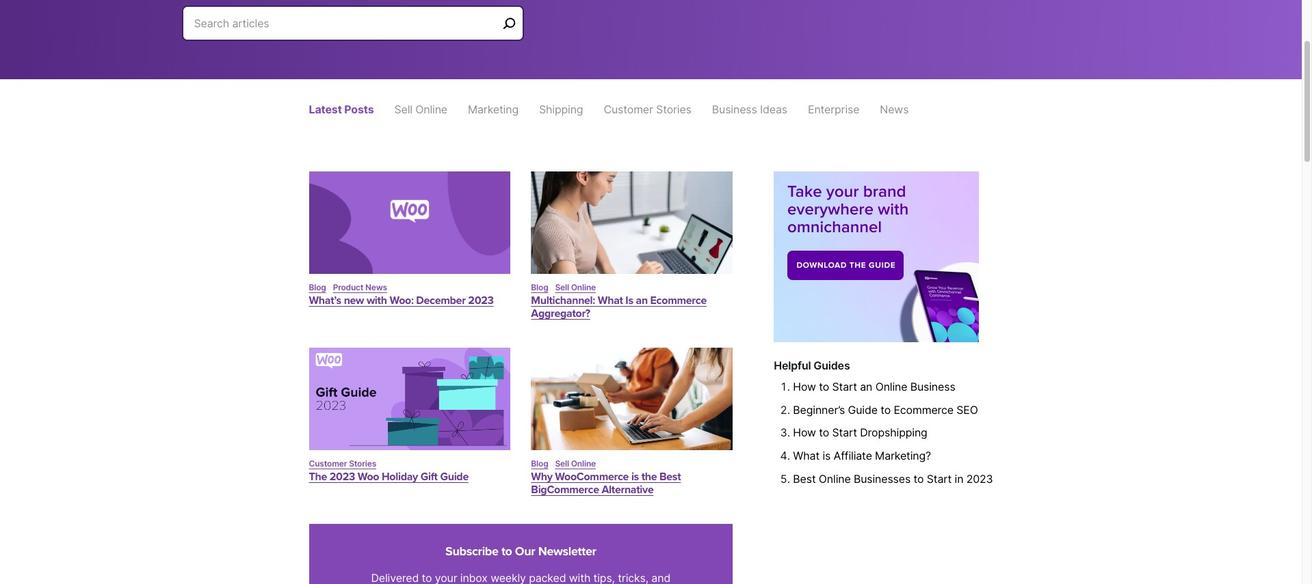 Task type: describe. For each thing, give the bounding box(es) containing it.
guides
[[814, 359, 850, 373]]

1 vertical spatial start
[[927, 473, 952, 487]]

affiliate
[[834, 450, 872, 463]]

posts
[[344, 103, 374, 116]]

guide inside customer stories the 2023 woo holiday gift guide
[[440, 471, 469, 484]]

seo
[[957, 403, 978, 417]]

woo
[[358, 471, 379, 484]]

what's
[[309, 294, 341, 308]]

online inside blog sell online why woocommerce is the best bigcommerce alternative
[[571, 459, 596, 469]]

to up 't dropshipping' link
[[881, 403, 891, 417]]

holiday
[[382, 471, 418, 484]]

helpful
[[774, 359, 811, 373]]

beginner's guide to ecommerce seo
[[793, 403, 978, 417]]

why woocommerce is the best bigcommerce alternative image
[[531, 348, 733, 451]]

to for t
[[819, 427, 829, 440]]

why
[[531, 471, 552, 484]]

our
[[515, 544, 535, 560]]

new
[[344, 294, 364, 308]]

the
[[309, 471, 327, 484]]

t dropshipping link
[[853, 427, 927, 440]]

how for how to start an online business
[[793, 380, 816, 394]]

blog sell online why woocommerce is the best bigcommerce alternative
[[531, 459, 681, 497]]

blog for multichannel: what is an ecommerce aggregator?
[[531, 283, 548, 293]]

marketing
[[468, 103, 519, 116]]

sell online link for multichannel:
[[555, 283, 596, 293]]

1 horizontal spatial business
[[910, 380, 955, 394]]

business ideas
[[712, 103, 787, 116]]

shipping
[[539, 103, 583, 116]]

bigcommerce
[[531, 484, 599, 497]]

what's new with woo: december 2023 image
[[309, 172, 511, 274]]

what's new with woo: december 2023 link
[[309, 294, 494, 308]]

blog link for why woocommerce is the best bigcommerce alternative
[[531, 459, 548, 469]]

best inside blog sell online why woocommerce is the best bigcommerce alternative
[[660, 471, 681, 484]]

enterprise
[[808, 103, 860, 116]]

1 vertical spatial what
[[793, 450, 820, 463]]

sell online link for why
[[555, 459, 596, 469]]

0 vertical spatial customer stories link
[[604, 103, 692, 116]]

marketing link
[[468, 103, 519, 116]]

the
[[642, 471, 657, 484]]

customer for customer stories the 2023 woo holiday gift guide
[[309, 459, 347, 469]]

how to start an online business link
[[793, 380, 955, 394]]

how to star t dropshipping
[[793, 427, 927, 440]]

1 vertical spatial an
[[860, 380, 873, 394]]

an inside blog sell online multichannel: what is an ecommerce aggregator?
[[636, 294, 648, 308]]

blog link for multichannel: what is an ecommerce aggregator?
[[531, 283, 548, 293]]

news inside blog product news what's new with woo: december 2023
[[365, 283, 387, 293]]

multichannel:
[[531, 294, 595, 308]]

helpful guides
[[774, 359, 850, 373]]

what inside blog sell online multichannel: what is an ecommerce aggregator?
[[598, 294, 623, 308]]

t
[[853, 427, 857, 440]]

customer stories
[[604, 103, 692, 116]]

stories for customer stories the 2023 woo holiday gift guide
[[349, 459, 376, 469]]

woman shopping for clothes online image
[[531, 172, 733, 274]]

customer stories the 2023 woo holiday gift guide
[[309, 459, 469, 484]]

news link
[[880, 103, 909, 116]]

how to start an online business
[[793, 380, 955, 394]]

ecommerce inside blog sell online multichannel: what is an ecommerce aggregator?
[[650, 294, 707, 308]]

the 2023 woo holiday gift guide link
[[309, 471, 469, 484]]

0 vertical spatial guide
[[848, 403, 878, 417]]

1 horizontal spatial news
[[880, 103, 909, 116]]

0 horizontal spatial business
[[712, 103, 757, 116]]

blog for why woocommerce is the best bigcommerce alternative
[[531, 459, 548, 469]]

blog link for what's new with woo: december 2023
[[309, 283, 326, 293]]

with
[[367, 294, 387, 308]]

december
[[416, 294, 466, 308]]

ideas
[[760, 103, 787, 116]]

0 horizontal spatial start
[[832, 380, 857, 394]]

to for newsletter
[[501, 544, 512, 560]]

stories for customer stories
[[656, 103, 692, 116]]

online up beginner's guide to ecommerce seo
[[875, 380, 907, 394]]

is
[[626, 294, 633, 308]]



Task type: vqa. For each thing, say whether or not it's contained in the screenshot.
Helpful Guides
yes



Task type: locate. For each thing, give the bounding box(es) containing it.
1 horizontal spatial customer
[[604, 103, 653, 116]]

0 vertical spatial how
[[793, 380, 816, 394]]

blog product news what's new with woo: december 2023
[[309, 283, 494, 308]]

0 vertical spatial sell
[[394, 103, 412, 116]]

0 vertical spatial customer
[[604, 103, 653, 116]]

blog link
[[309, 283, 326, 293], [531, 283, 548, 293], [531, 459, 548, 469]]

businesses
[[854, 473, 911, 487]]

to down guides
[[819, 380, 829, 394]]

0 vertical spatial stories
[[656, 103, 692, 116]]

best right the
[[660, 471, 681, 484]]

1 horizontal spatial ecommerce
[[894, 403, 954, 417]]

subscribe
[[445, 544, 499, 560]]

1 horizontal spatial start
[[927, 473, 952, 487]]

latest posts link
[[309, 103, 374, 116]]

alternative
[[602, 484, 654, 497]]

0 vertical spatial ecommerce
[[650, 294, 707, 308]]

blog
[[309, 283, 326, 293], [531, 283, 548, 293], [531, 459, 548, 469]]

online up woocommerce
[[571, 459, 596, 469]]

2 horizontal spatial 2023
[[966, 473, 993, 487]]

how down the helpful guides
[[793, 380, 816, 394]]

customer
[[604, 103, 653, 116], [309, 459, 347, 469]]

an
[[636, 294, 648, 308], [860, 380, 873, 394]]

sell inside blog sell online why woocommerce is the best bigcommerce alternative
[[555, 459, 569, 469]]

business ideas link
[[712, 103, 787, 116]]

star
[[832, 427, 853, 440]]

blog up multichannel:
[[531, 283, 548, 293]]

subscribe to our newsletter
[[445, 544, 596, 560]]

2023 right the
[[330, 471, 355, 484]]

customer up the
[[309, 459, 347, 469]]

woocommerce
[[555, 471, 629, 484]]

0 horizontal spatial an
[[636, 294, 648, 308]]

ecommerce right is
[[650, 294, 707, 308]]

1 vertical spatial customer stories link
[[309, 459, 376, 469]]

to left our
[[501, 544, 512, 560]]

blog up what's
[[309, 283, 326, 293]]

is inside blog sell online why woocommerce is the best bigcommerce alternative
[[631, 471, 639, 484]]

1 horizontal spatial 2023
[[468, 294, 494, 308]]

1 horizontal spatial stories
[[656, 103, 692, 116]]

is
[[823, 450, 831, 463], [631, 471, 639, 484]]

0 vertical spatial an
[[636, 294, 648, 308]]

sell online
[[394, 103, 447, 116]]

guide
[[848, 403, 878, 417], [440, 471, 469, 484]]

0 horizontal spatial 2023
[[330, 471, 355, 484]]

news
[[880, 103, 909, 116], [365, 283, 387, 293]]

blog link up why
[[531, 459, 548, 469]]

1 horizontal spatial is
[[823, 450, 831, 463]]

how
[[793, 380, 816, 394], [793, 427, 816, 440]]

0 vertical spatial news
[[880, 103, 909, 116]]

1 vertical spatial how
[[793, 427, 816, 440]]

marketing?
[[875, 450, 931, 463]]

newsletter
[[538, 544, 596, 560]]

0 horizontal spatial is
[[631, 471, 639, 484]]

2023 inside blog product news what's new with woo: december 2023
[[468, 294, 494, 308]]

blog sell online multichannel: what is an ecommerce aggregator?
[[531, 283, 707, 321]]

blog link up what's
[[309, 283, 326, 293]]

0 vertical spatial start
[[832, 380, 857, 394]]

enterprise link
[[808, 103, 860, 116]]

customer inside customer stories the 2023 woo holiday gift guide
[[309, 459, 347, 469]]

0 horizontal spatial stories
[[349, 459, 376, 469]]

customer right shipping link
[[604, 103, 653, 116]]

0 vertical spatial business
[[712, 103, 757, 116]]

beginner's
[[793, 403, 845, 417]]

1 how from the top
[[793, 380, 816, 394]]

gift
[[421, 471, 438, 484]]

Search articles search field
[[194, 14, 498, 33]]

blog link up multichannel:
[[531, 283, 548, 293]]

how down beginner's
[[793, 427, 816, 440]]

an right is
[[636, 294, 648, 308]]

sell online link
[[394, 103, 447, 116], [555, 283, 596, 293], [555, 459, 596, 469]]

in
[[955, 473, 964, 487]]

latest posts
[[309, 103, 374, 116]]

0 vertical spatial sell online link
[[394, 103, 447, 116]]

sell up multichannel:
[[555, 283, 569, 293]]

an up beginner's guide to ecommerce seo
[[860, 380, 873, 394]]

aggregator?
[[531, 307, 590, 321]]

news right "enterprise"
[[880, 103, 909, 116]]

online down affiliate
[[819, 473, 851, 487]]

2023 right in
[[966, 473, 993, 487]]

best down how to star link
[[793, 473, 816, 487]]

2023
[[468, 294, 494, 308], [330, 471, 355, 484], [966, 473, 993, 487]]

1 vertical spatial stories
[[349, 459, 376, 469]]

guide up how to star t dropshipping
[[848, 403, 878, 417]]

business up beginner's guide to ecommerce seo link
[[910, 380, 955, 394]]

0 horizontal spatial customer stories link
[[309, 459, 376, 469]]

best
[[660, 471, 681, 484], [793, 473, 816, 487]]

sell online link up multichannel:
[[555, 283, 596, 293]]

guide right gift
[[440, 471, 469, 484]]

0 vertical spatial what
[[598, 294, 623, 308]]

1 horizontal spatial an
[[860, 380, 873, 394]]

to down marketing?
[[914, 473, 924, 487]]

1 vertical spatial business
[[910, 380, 955, 394]]

customer stories link
[[604, 103, 692, 116], [309, 459, 376, 469]]

0 horizontal spatial news
[[365, 283, 387, 293]]

product news link
[[333, 283, 387, 293]]

blog for what's new with woo: december 2023
[[309, 283, 326, 293]]

blog inside blog sell online why woocommerce is the best bigcommerce alternative
[[531, 459, 548, 469]]

what down how to star link
[[793, 450, 820, 463]]

sell
[[394, 103, 412, 116], [555, 283, 569, 293], [555, 459, 569, 469]]

2 vertical spatial sell online link
[[555, 459, 596, 469]]

ecommerce
[[650, 294, 707, 308], [894, 403, 954, 417]]

woo:
[[390, 294, 414, 308]]

blog up why
[[531, 459, 548, 469]]

dropshipping
[[860, 427, 927, 440]]

to
[[819, 380, 829, 394], [881, 403, 891, 417], [819, 427, 829, 440], [914, 473, 924, 487], [501, 544, 512, 560]]

multichannel: what is an ecommerce aggregator? link
[[531, 294, 707, 321]]

what is affiliate marketing?
[[793, 450, 931, 463]]

what
[[598, 294, 623, 308], [793, 450, 820, 463]]

online up multichannel:
[[571, 283, 596, 293]]

beginner's guide to ecommerce seo link
[[793, 403, 978, 417]]

sell right posts
[[394, 103, 412, 116]]

1 horizontal spatial customer stories link
[[604, 103, 692, 116]]

the 2023 woo holiday gift guide image
[[309, 348, 511, 451]]

1 vertical spatial sell
[[555, 283, 569, 293]]

None search field
[[182, 5, 524, 57]]

0 horizontal spatial best
[[660, 471, 681, 484]]

start
[[832, 380, 857, 394], [927, 473, 952, 487]]

business left ideas at top
[[712, 103, 757, 116]]

0 horizontal spatial ecommerce
[[650, 294, 707, 308]]

shipping link
[[539, 103, 583, 116]]

business
[[712, 103, 757, 116], [910, 380, 955, 394]]

0 horizontal spatial guide
[[440, 471, 469, 484]]

sell inside blog sell online multichannel: what is an ecommerce aggregator?
[[555, 283, 569, 293]]

1 horizontal spatial guide
[[848, 403, 878, 417]]

sell online link right posts
[[394, 103, 447, 116]]

1 vertical spatial is
[[631, 471, 639, 484]]

2 how from the top
[[793, 427, 816, 440]]

online
[[415, 103, 447, 116], [571, 283, 596, 293], [875, 380, 907, 394], [571, 459, 596, 469], [819, 473, 851, 487]]

to left star
[[819, 427, 829, 440]]

best online businesses to start in 2023
[[793, 473, 993, 487]]

sell for multichannel:
[[555, 283, 569, 293]]

2023 inside customer stories the 2023 woo holiday gift guide
[[330, 471, 355, 484]]

1 vertical spatial ecommerce
[[894, 403, 954, 417]]

sell online link up woocommerce
[[555, 459, 596, 469]]

customer for customer stories
[[604, 103, 653, 116]]

ecommerce up dropshipping
[[894, 403, 954, 417]]

is left the
[[631, 471, 639, 484]]

online inside blog sell online multichannel: what is an ecommerce aggregator?
[[571, 283, 596, 293]]

start down guides
[[832, 380, 857, 394]]

1 vertical spatial customer
[[309, 459, 347, 469]]

0 vertical spatial is
[[823, 450, 831, 463]]

product
[[333, 283, 363, 293]]

news up with
[[365, 283, 387, 293]]

latest
[[309, 103, 342, 116]]

2023 right december
[[468, 294, 494, 308]]

1 horizontal spatial what
[[793, 450, 820, 463]]

how to star link
[[793, 427, 853, 440]]

to for an
[[819, 380, 829, 394]]

is down how to star link
[[823, 450, 831, 463]]

blog inside blog product news what's new with woo: december 2023
[[309, 283, 326, 293]]

best online businesses to start in 2023 link
[[793, 473, 993, 487]]

sell up bigcommerce
[[555, 459, 569, 469]]

why woocommerce is the best bigcommerce alternative link
[[531, 471, 681, 497]]

1 vertical spatial sell online link
[[555, 283, 596, 293]]

0 horizontal spatial customer
[[309, 459, 347, 469]]

stories
[[656, 103, 692, 116], [349, 459, 376, 469]]

stories inside customer stories the 2023 woo holiday gift guide
[[349, 459, 376, 469]]

sell for why
[[555, 459, 569, 469]]

2 vertical spatial sell
[[555, 459, 569, 469]]

1 vertical spatial guide
[[440, 471, 469, 484]]

online left marketing link
[[415, 103, 447, 116]]

what left is
[[598, 294, 623, 308]]

what is affiliate marketing? link
[[793, 450, 931, 463]]

how for how to star t dropshipping
[[793, 427, 816, 440]]

blog inside blog sell online multichannel: what is an ecommerce aggregator?
[[531, 283, 548, 293]]

1 horizontal spatial best
[[793, 473, 816, 487]]

start left in
[[927, 473, 952, 487]]

0 horizontal spatial what
[[598, 294, 623, 308]]

1 vertical spatial news
[[365, 283, 387, 293]]



